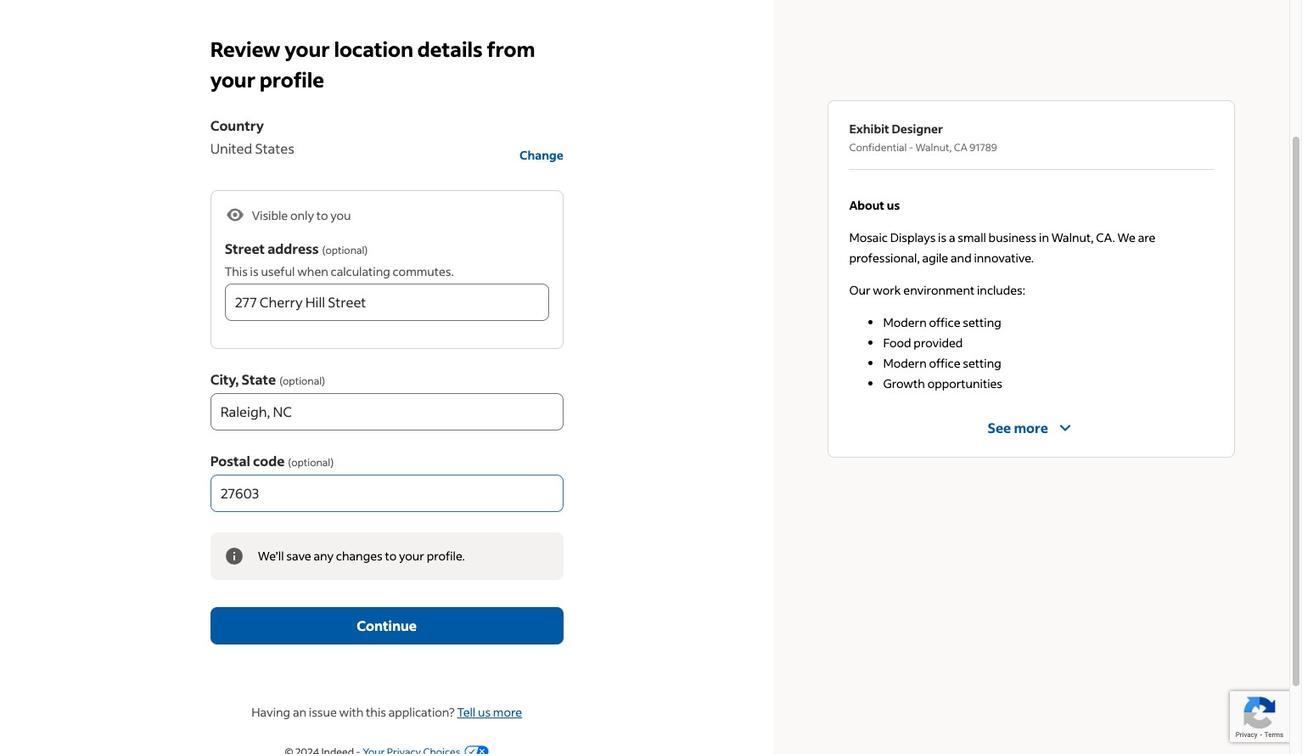 Task type: describe. For each thing, give the bounding box(es) containing it.
having
[[252, 704, 291, 720]]

application?
[[389, 704, 455, 720]]

1 modern from the top
[[884, 314, 927, 330]]

we'll save any changes to your profile.
[[258, 548, 465, 564]]

this is useful when calculating commutes.
[[225, 263, 454, 279]]

city, state (optional)
[[210, 370, 325, 388]]

changes
[[336, 548, 383, 564]]

confidential
[[850, 141, 908, 153]]

growth
[[884, 375, 926, 391]]

an
[[293, 704, 307, 720]]

1 setting from the top
[[963, 314, 1002, 330]]

innovative.
[[975, 249, 1035, 265]]

continue button
[[210, 607, 564, 645]]

address
[[268, 240, 319, 257]]

a
[[950, 229, 956, 245]]

any
[[314, 548, 334, 564]]

1 office from the top
[[930, 314, 961, 330]]

(optional) for city, state
[[280, 375, 325, 387]]

  text field
[[210, 393, 564, 431]]

opportunities
[[928, 375, 1003, 391]]

0 vertical spatial   text field
[[225, 284, 549, 321]]

city,
[[210, 370, 239, 388]]

tell
[[457, 704, 476, 720]]

1 vertical spatial more
[[493, 704, 522, 720]]

displays
[[891, 229, 936, 245]]

see more button
[[988, 409, 1076, 447]]

calculating
[[331, 263, 390, 279]]

in
[[1040, 229, 1050, 245]]

we
[[1118, 229, 1136, 245]]

change
[[520, 147, 564, 163]]

only
[[290, 207, 314, 223]]

visible
[[252, 207, 288, 223]]

us inside exhibit designer element
[[887, 197, 901, 213]]

91789
[[970, 141, 998, 153]]

your for we'll
[[399, 548, 425, 564]]

this
[[366, 704, 386, 720]]

our
[[850, 282, 871, 298]]

designer
[[892, 121, 944, 137]]

exhibit
[[850, 121, 890, 137]]

see more
[[988, 419, 1049, 437]]

street address (optional)
[[225, 240, 368, 257]]

more inside button
[[1015, 419, 1049, 437]]

ca
[[954, 141, 968, 153]]

(optional) for postal code
[[288, 456, 334, 469]]

work
[[873, 282, 902, 298]]



Task type: vqa. For each thing, say whether or not it's contained in the screenshot.
project to the top
no



Task type: locate. For each thing, give the bounding box(es) containing it.
exhibit designer confidential  -  walnut, ca 91789
[[850, 121, 998, 153]]

0 vertical spatial your
[[285, 36, 330, 62]]

visible only to you
[[252, 207, 351, 223]]

2 horizontal spatial your
[[399, 548, 425, 564]]

(optional) right code
[[288, 456, 334, 469]]

1 horizontal spatial your
[[285, 36, 330, 62]]

  text field
[[225, 284, 549, 321], [210, 475, 564, 512]]

postal
[[210, 452, 250, 470]]

continue
[[357, 617, 417, 634]]

about
[[850, 197, 885, 213]]

includes:
[[978, 282, 1026, 298]]

small
[[958, 229, 987, 245]]

mosaic displays is a small business in walnut, ca. we are professional, agile and innovative.
[[850, 229, 1156, 265]]

1 horizontal spatial more
[[1015, 419, 1049, 437]]

more
[[1015, 419, 1049, 437], [493, 704, 522, 720]]

state
[[242, 370, 276, 388]]

commutes.
[[393, 263, 454, 279]]

0 horizontal spatial walnut,
[[916, 141, 952, 153]]

business
[[989, 229, 1037, 245]]

2 vertical spatial your
[[399, 548, 425, 564]]

is inside mosaic displays is a small business in walnut, ca. we are professional, agile and innovative.
[[939, 229, 947, 245]]

review
[[210, 36, 281, 62]]

states
[[255, 139, 295, 157]]

with
[[339, 704, 364, 720]]

profile.
[[427, 548, 465, 564]]

1 vertical spatial setting
[[963, 355, 1002, 371]]

2 office from the top
[[930, 355, 961, 371]]

having an issue with this application? tell us more
[[252, 704, 522, 720]]

about us
[[850, 197, 901, 213]]

office
[[930, 314, 961, 330], [930, 355, 961, 371]]

provided
[[914, 334, 964, 350]]

to
[[317, 207, 328, 223], [385, 548, 397, 564]]

1 vertical spatial your
[[210, 66, 256, 93]]

0 vertical spatial setting
[[963, 314, 1002, 330]]

exhibit designer element
[[828, 100, 1236, 458]]

0 vertical spatial to
[[317, 207, 328, 223]]

when
[[297, 263, 329, 279]]

environment
[[904, 282, 975, 298]]

change button
[[520, 139, 564, 170]]

walnut, inside exhibit designer confidential  -  walnut, ca 91789
[[916, 141, 952, 153]]

united
[[210, 139, 253, 157]]

(optional) inside city, state (optional)
[[280, 375, 325, 387]]

our work environment includes:
[[850, 282, 1026, 298]]

0 horizontal spatial more
[[493, 704, 522, 720]]

  text field down calculating
[[225, 284, 549, 321]]

(optional) inside street address (optional)
[[322, 244, 368, 257]]

your for review
[[210, 66, 256, 93]]

(optional)
[[322, 244, 368, 257], [280, 375, 325, 387], [288, 456, 334, 469]]

your
[[285, 36, 330, 62], [210, 66, 256, 93], [399, 548, 425, 564]]

0 vertical spatial office
[[930, 314, 961, 330]]

you
[[331, 207, 351, 223]]

us right tell
[[478, 704, 491, 720]]

walnut, inside mosaic displays is a small business in walnut, ca. we are professional, agile and innovative.
[[1052, 229, 1094, 245]]

0 vertical spatial walnut,
[[916, 141, 952, 153]]

1 vertical spatial to
[[385, 548, 397, 564]]

profile
[[260, 66, 324, 93]]

ca.
[[1097, 229, 1116, 245]]

street
[[225, 240, 265, 257]]

see
[[988, 419, 1012, 437]]

0 horizontal spatial your
[[210, 66, 256, 93]]

2 modern from the top
[[884, 355, 927, 371]]

1 vertical spatial is
[[250, 263, 259, 279]]

to left you
[[317, 207, 328, 223]]

0 vertical spatial more
[[1015, 419, 1049, 437]]

-
[[910, 141, 914, 153]]

us right about at the right of the page
[[887, 197, 901, 213]]

agile
[[923, 249, 949, 265]]

modern up growth
[[884, 355, 927, 371]]

location
[[334, 36, 414, 62]]

walnut,
[[916, 141, 952, 153], [1052, 229, 1094, 245]]

setting down includes: at top right
[[963, 314, 1002, 330]]

1 vertical spatial (optional)
[[280, 375, 325, 387]]

useful
[[261, 263, 295, 279]]

0 vertical spatial modern
[[884, 314, 927, 330]]

food
[[884, 334, 912, 350]]

(optional) for street address
[[322, 244, 368, 257]]

review your location details from your profile
[[210, 36, 536, 93]]

1 vertical spatial walnut,
[[1052, 229, 1094, 245]]

(optional) right state
[[280, 375, 325, 387]]

2 vertical spatial (optional)
[[288, 456, 334, 469]]

1 vertical spatial modern
[[884, 355, 927, 371]]

professional,
[[850, 249, 921, 265]]

0 horizontal spatial to
[[317, 207, 328, 223]]

setting up the opportunities
[[963, 355, 1002, 371]]

save
[[287, 548, 311, 564]]

1 vertical spatial   text field
[[210, 475, 564, 512]]

modern office setting food provided modern office setting growth opportunities
[[884, 314, 1003, 391]]

0 vertical spatial (optional)
[[322, 244, 368, 257]]

(optional) inside postal code (optional)
[[288, 456, 334, 469]]

united states
[[210, 139, 295, 157]]

1 horizontal spatial us
[[887, 197, 901, 213]]

modern
[[884, 314, 927, 330], [884, 355, 927, 371]]

your left profile.
[[399, 548, 425, 564]]

more right see
[[1015, 419, 1049, 437]]

your down review
[[210, 66, 256, 93]]

country
[[210, 116, 264, 134]]

to right changes
[[385, 548, 397, 564]]

details
[[418, 36, 483, 62]]

1 vertical spatial us
[[478, 704, 491, 720]]

office down provided
[[930, 355, 961, 371]]

us
[[887, 197, 901, 213], [478, 704, 491, 720]]

1 horizontal spatial walnut,
[[1052, 229, 1094, 245]]

(optional) up this is useful when calculating commutes.
[[322, 244, 368, 257]]

and
[[951, 249, 972, 265]]

0 vertical spatial is
[[939, 229, 947, 245]]

  text field up we'll save any changes to your profile.
[[210, 475, 564, 512]]

1 horizontal spatial is
[[939, 229, 947, 245]]

0 horizontal spatial is
[[250, 263, 259, 279]]

1 horizontal spatial to
[[385, 548, 397, 564]]

0 vertical spatial us
[[887, 197, 901, 213]]

office up provided
[[930, 314, 961, 330]]

modern up food
[[884, 314, 927, 330]]

2 setting from the top
[[963, 355, 1002, 371]]

this
[[225, 263, 248, 279]]

is
[[939, 229, 947, 245], [250, 263, 259, 279]]

tell us more button
[[457, 703, 522, 721]]

0 horizontal spatial us
[[478, 704, 491, 720]]

we'll
[[258, 548, 284, 564]]

walnut, right in
[[1052, 229, 1094, 245]]

1 vertical spatial office
[[930, 355, 961, 371]]

setting
[[963, 314, 1002, 330], [963, 355, 1002, 371]]

issue
[[309, 704, 337, 720]]

postal code (optional)
[[210, 452, 334, 470]]

is left a
[[939, 229, 947, 245]]

mosaic
[[850, 229, 888, 245]]

more right tell
[[493, 704, 522, 720]]

from
[[487, 36, 536, 62]]

is right this
[[250, 263, 259, 279]]

walnut, right the "-"
[[916, 141, 952, 153]]

your up profile
[[285, 36, 330, 62]]

code
[[253, 452, 285, 470]]

are
[[1139, 229, 1156, 245]]



